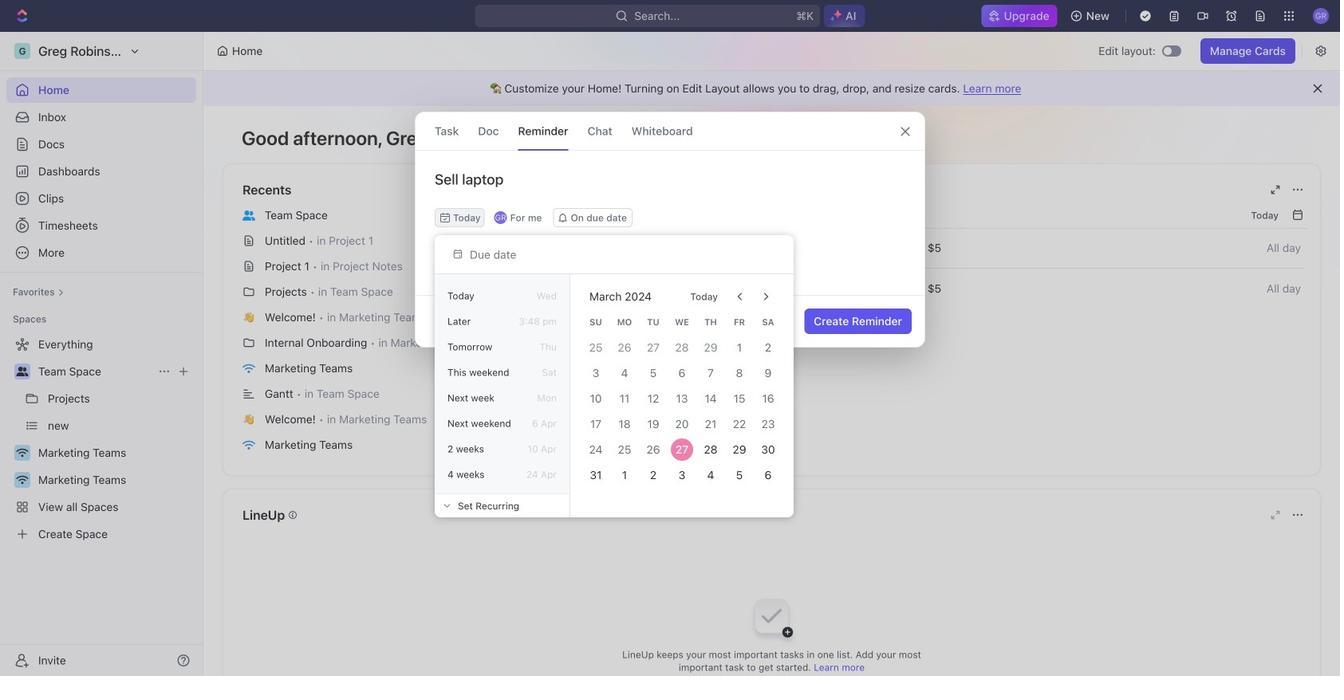Task type: describe. For each thing, give the bounding box(es) containing it.
sidebar navigation
[[0, 32, 203, 677]]

2 wifi image from the top
[[243, 440, 255, 451]]

Due date text field
[[470, 248, 596, 261]]



Task type: locate. For each thing, give the bounding box(es) containing it.
user group image
[[243, 211, 255, 221], [16, 367, 28, 377]]

0 vertical spatial user group image
[[243, 211, 255, 221]]

1 horizontal spatial user group image
[[243, 211, 255, 221]]

1 wifi image from the top
[[243, 364, 255, 374]]

dialog
[[415, 112, 926, 348]]

alert
[[203, 71, 1341, 106]]

user group image inside sidebar 'navigation'
[[16, 367, 28, 377]]

0 horizontal spatial user group image
[[16, 367, 28, 377]]

wifi image
[[243, 364, 255, 374], [243, 440, 255, 451]]

0 vertical spatial wifi image
[[243, 364, 255, 374]]

Reminder na﻿me or type '/' for commands text field
[[416, 170, 925, 208]]

1 vertical spatial wifi image
[[243, 440, 255, 451]]

1 vertical spatial user group image
[[16, 367, 28, 377]]



Task type: vqa. For each thing, say whether or not it's contained in the screenshot.
New
no



